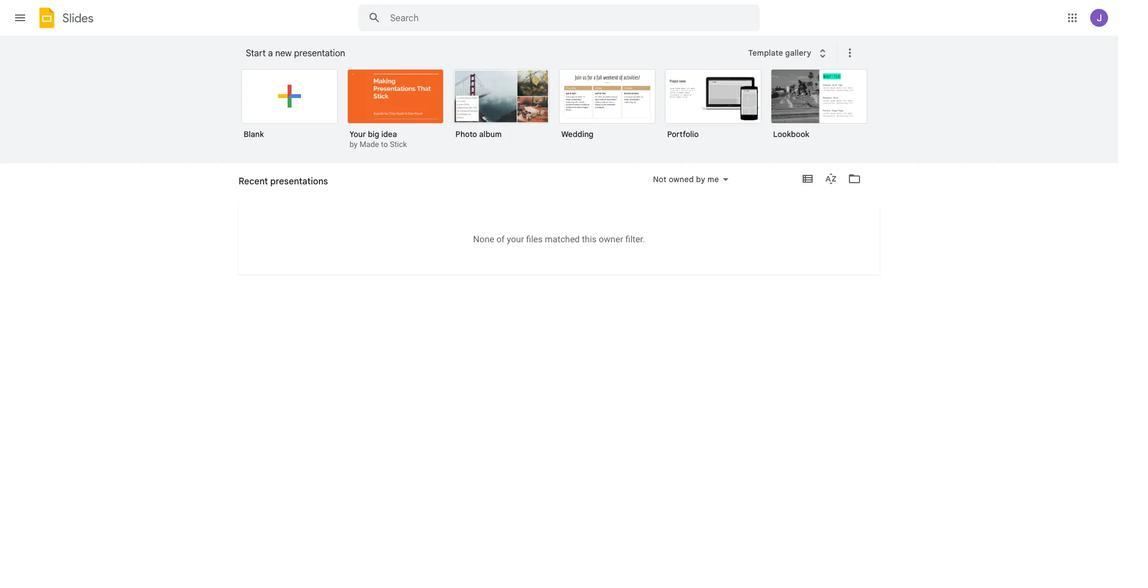 Task type: vqa. For each thing, say whether or not it's contained in the screenshot.
list box containing Blank
yes



Task type: locate. For each thing, give the bounding box(es) containing it.
presentations
[[270, 176, 328, 187], [266, 181, 317, 191]]

idea
[[381, 129, 397, 139]]

new
[[275, 48, 292, 59]]

stick
[[390, 140, 407, 149]]

made
[[360, 140, 379, 149]]

album
[[479, 129, 502, 139]]

slides
[[62, 10, 94, 25]]

1 vertical spatial by
[[696, 175, 706, 185]]

template gallery
[[749, 48, 812, 58]]

wedding option
[[559, 69, 656, 147]]

to
[[381, 140, 388, 149]]

by left me
[[696, 175, 706, 185]]

1 recent from the top
[[239, 176, 268, 187]]

presentation
[[294, 48, 345, 59]]

search image
[[364, 7, 386, 29]]

none
[[473, 234, 494, 245]]

1 recent presentations from the top
[[239, 176, 328, 187]]

matched
[[545, 234, 580, 245]]

0 horizontal spatial by
[[350, 140, 358, 149]]

made to stick link
[[360, 140, 407, 149]]

me
[[708, 175, 719, 185]]

not
[[653, 175, 667, 185]]

gallery
[[786, 48, 812, 58]]

by down the your
[[350, 140, 358, 149]]

photo
[[456, 129, 477, 139]]

Search bar text field
[[390, 13, 732, 24]]

list box
[[241, 67, 883, 164]]

None search field
[[359, 4, 760, 31]]

more actions. image
[[841, 46, 857, 60]]

1 horizontal spatial by
[[696, 175, 706, 185]]

your big idea by made to stick
[[350, 129, 407, 149]]

start a new presentation heading
[[246, 36, 741, 71]]

recent presentations
[[239, 176, 328, 187], [239, 181, 317, 191]]

presentations inside heading
[[270, 176, 328, 187]]

0 vertical spatial by
[[350, 140, 358, 149]]

your big idea option
[[347, 69, 444, 151]]

none of your files matched this owner filter.
[[473, 234, 645, 245]]

wedding
[[561, 129, 594, 139]]

none of your files matched this owner filter. region
[[239, 234, 880, 245]]

portfolio option
[[665, 69, 762, 147]]

not owned by me
[[653, 175, 719, 185]]

recent
[[239, 176, 268, 187], [239, 181, 264, 191]]

of
[[497, 234, 505, 245]]

by inside your big idea by made to stick
[[350, 140, 358, 149]]

by
[[350, 140, 358, 149], [696, 175, 706, 185]]

big
[[368, 129, 379, 139]]

template
[[749, 48, 783, 58]]



Task type: describe. For each thing, give the bounding box(es) containing it.
photo album option
[[453, 69, 550, 147]]

start
[[246, 48, 266, 59]]

files
[[526, 234, 543, 245]]

blank option
[[241, 69, 338, 147]]

your
[[350, 129, 366, 139]]

portfolio
[[667, 129, 699, 139]]

your
[[507, 234, 524, 245]]

2 recent presentations from the top
[[239, 181, 317, 191]]

blank
[[244, 129, 264, 139]]

recent presentations heading
[[239, 163, 328, 199]]

lookbook option
[[771, 69, 868, 147]]

by inside not owned by me dropdown button
[[696, 175, 706, 185]]

start a new presentation
[[246, 48, 345, 59]]

this
[[582, 234, 597, 245]]

photo album
[[456, 129, 502, 139]]

recent inside heading
[[239, 176, 268, 187]]

owner
[[599, 234, 623, 245]]

lookbook
[[773, 129, 810, 139]]

a
[[268, 48, 273, 59]]

not owned by me button
[[646, 173, 736, 186]]

main menu image
[[13, 11, 27, 25]]

2 recent from the top
[[239, 181, 264, 191]]

slides link
[[36, 7, 94, 31]]

filter.
[[626, 234, 645, 245]]

template gallery button
[[741, 43, 837, 63]]

owned
[[669, 175, 694, 185]]

list box containing blank
[[241, 67, 883, 164]]



